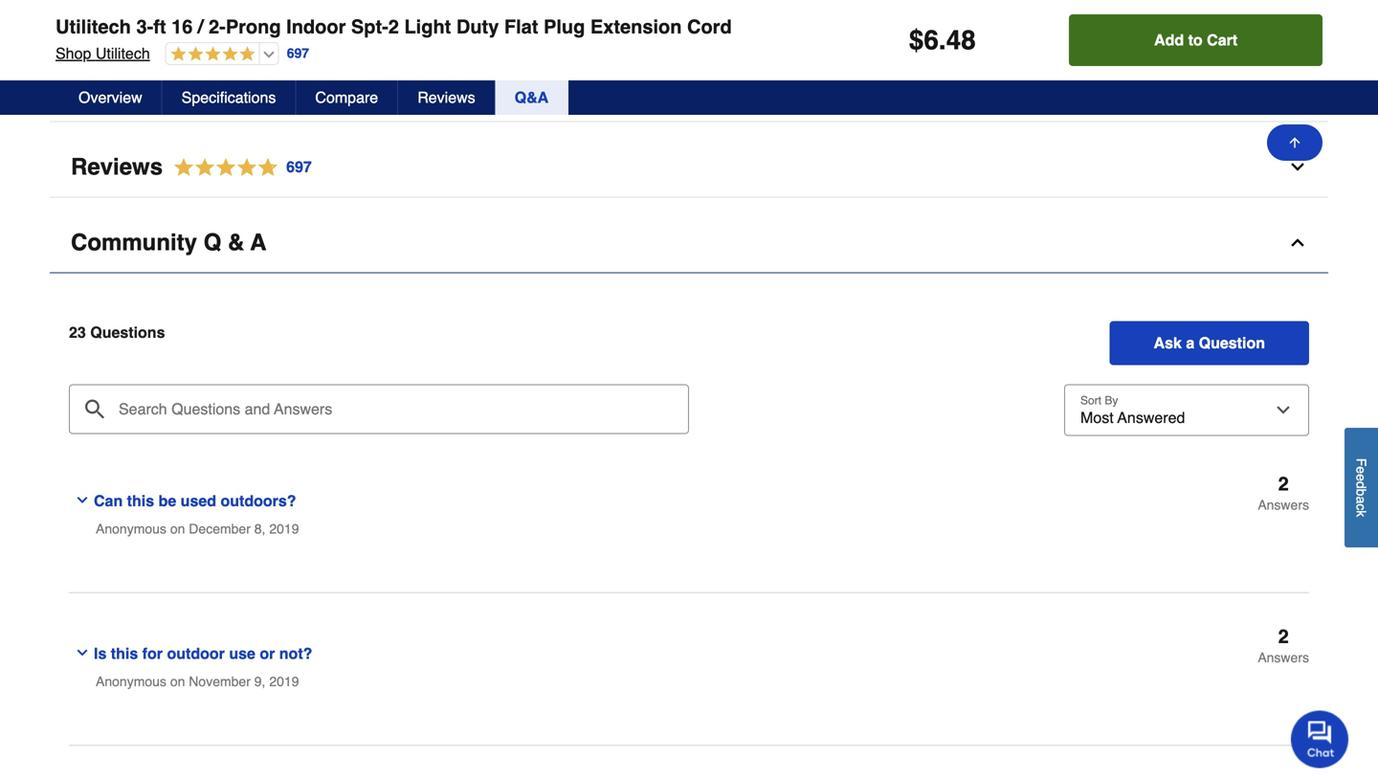 Task type: vqa. For each thing, say whether or not it's contained in the screenshot.
used
yes



Task type: describe. For each thing, give the bounding box(es) containing it.
chevron down image for compare
[[1288, 82, 1308, 101]]

reviews button
[[398, 80, 496, 115]]

answers for is this for outdoor use or not?
[[1258, 650, 1309, 665]]

light
[[404, 16, 451, 38]]

add
[[1154, 31, 1184, 49]]

1 horizontal spatial compare
[[315, 89, 378, 106]]

1 vertical spatial reviews
[[71, 154, 163, 180]]

ft
[[153, 16, 166, 38]]

community
[[71, 229, 197, 255]]

0 vertical spatial chevron down image
[[1288, 0, 1308, 10]]

chevron down image inside 'is this for outdoor use or not?' 'button'
[[75, 645, 90, 660]]

to
[[1188, 31, 1203, 49]]

prong
[[226, 16, 281, 38]]

chevron up image
[[1288, 233, 1308, 252]]

flat
[[504, 16, 538, 38]]

2 for is this for outdoor use or not?
[[1278, 625, 1289, 647]]

23 questions ask a question
[[69, 323, 1265, 352]]

ask a question button
[[1110, 321, 1309, 365]]

6
[[924, 25, 939, 56]]

anonymous on december 8, 2019
[[96, 521, 299, 536]]

can this be used outdoors?
[[94, 492, 296, 510]]

on for used
[[170, 521, 185, 536]]

extension
[[590, 16, 682, 38]]

f e e d b a c k
[[1354, 458, 1369, 517]]

community q & a
[[71, 229, 267, 255]]

can this be used outdoors? button
[[69, 474, 1061, 513]]

a inside button
[[1354, 496, 1369, 503]]

specifications
[[182, 89, 276, 106]]

2019 for is this for outdoor use or not?
[[269, 674, 299, 689]]

k
[[1354, 510, 1369, 517]]

f e e d b a c k button
[[1345, 428, 1378, 547]]

q&a button
[[496, 80, 569, 115]]

48
[[946, 25, 976, 56]]

anonymous's question on november 9, 2019 element
[[69, 625, 1309, 746]]

is this for outdoor use or not?
[[94, 645, 312, 662]]

compare button down "spt-" at the left top of page
[[296, 80, 398, 115]]

.
[[939, 25, 946, 56]]

3-
[[136, 16, 153, 38]]

use
[[229, 645, 255, 662]]

a inside '23 questions ask a question'
[[1186, 334, 1195, 352]]

q&a
[[515, 89, 549, 106]]

overview button
[[59, 80, 162, 115]]

anonymous for can
[[96, 521, 166, 536]]

b
[[1354, 489, 1369, 496]]

not?
[[279, 645, 312, 662]]

outdoor
[[167, 645, 225, 662]]

shop
[[56, 45, 91, 62]]

outdoors?
[[221, 492, 296, 510]]

add to cart
[[1154, 31, 1238, 49]]

chat invite button image
[[1291, 710, 1350, 768]]

on for outdoor
[[170, 674, 185, 689]]

2 e from the top
[[1354, 474, 1369, 481]]



Task type: locate. For each thing, give the bounding box(es) containing it.
a right ask
[[1186, 334, 1195, 352]]

0 vertical spatial 4.7 stars image
[[166, 46, 255, 64]]

chevron down image down "arrow up" icon
[[1288, 157, 1308, 176]]

2019 for can this be used outdoors?
[[269, 521, 299, 536]]

1 on from the top
[[170, 521, 185, 536]]

0 vertical spatial 2 answers element
[[1258, 473, 1309, 512]]

chevron down image inside compare button
[[1288, 82, 1308, 101]]

2 anonymous from the top
[[96, 674, 166, 689]]

2 answers element
[[1258, 473, 1309, 512], [1258, 625, 1309, 665]]

1 2 answers element from the top
[[1258, 473, 1309, 512]]

answers for can this be used outdoors?
[[1258, 497, 1309, 512]]

can
[[94, 492, 123, 510]]

2019
[[269, 521, 299, 536], [269, 674, 299, 689]]

is this for outdoor use or not? button
[[69, 627, 1061, 666]]

16
[[171, 16, 193, 38]]

used
[[181, 492, 216, 510]]

anonymous on november 9, 2019
[[96, 674, 299, 689]]

chevron down image
[[1288, 82, 1308, 101], [1288, 157, 1308, 176], [75, 492, 90, 508]]

for
[[142, 645, 163, 662]]

2 answers element for is this for outdoor use or not?
[[1258, 625, 1309, 665]]

0 horizontal spatial a
[[1186, 334, 1195, 352]]

community q & a button
[[50, 213, 1329, 273]]

2 697 from the top
[[286, 158, 312, 176]]

cart
[[1207, 31, 1238, 49]]

chevron down image left "can"
[[75, 492, 90, 508]]

shop utilitech
[[56, 45, 150, 62]]

answers left c at the bottom
[[1258, 497, 1309, 512]]

23
[[69, 323, 86, 341]]

anonymous down for
[[96, 674, 166, 689]]

0 horizontal spatial compare
[[71, 78, 170, 104]]

ask
[[1154, 334, 1182, 352]]

1 vertical spatial a
[[1354, 496, 1369, 503]]

question
[[1199, 334, 1265, 352]]

697 inside 4.7 stars image
[[286, 158, 312, 176]]

$
[[909, 25, 924, 56]]

0 vertical spatial reviews
[[418, 89, 475, 106]]

chevron down image inside the can this be used outdoors? button
[[75, 492, 90, 508]]

duty
[[456, 16, 499, 38]]

1 vertical spatial this
[[111, 645, 138, 662]]

1 697 from the top
[[287, 46, 309, 61]]

1 vertical spatial 4.7 stars image
[[163, 154, 313, 180]]

utilitech down 3-
[[96, 45, 150, 62]]

4.7 stars image down 2-
[[166, 46, 255, 64]]

plug
[[544, 16, 585, 38]]

1 vertical spatial 2019
[[269, 674, 299, 689]]

anonymous
[[96, 521, 166, 536], [96, 674, 166, 689]]

compare button
[[50, 62, 1329, 122], [296, 80, 398, 115]]

answers up chat invite button image
[[1258, 650, 1309, 665]]

chevron down image
[[1288, 0, 1308, 10], [75, 645, 90, 660]]

1 vertical spatial 697
[[286, 158, 312, 176]]

4.7 stars image down specifications button
[[163, 154, 313, 180]]

$ 6 . 48
[[909, 25, 976, 56]]

chevron down image up "arrow up" icon
[[1288, 82, 1308, 101]]

1 answers from the top
[[1258, 497, 1309, 512]]

compare down shop utilitech
[[71, 78, 170, 104]]

utilitech
[[56, 16, 131, 38], [96, 45, 150, 62]]

a up k
[[1354, 496, 1369, 503]]

1 2019 from the top
[[269, 521, 299, 536]]

1 vertical spatial 2 answers
[[1258, 625, 1309, 665]]

spt-
[[351, 16, 388, 38]]

anonymous down "can"
[[96, 521, 166, 536]]

9,
[[254, 674, 266, 689]]

e up b
[[1354, 474, 1369, 481]]

0 vertical spatial 2019
[[269, 521, 299, 536]]

2 2 answers element from the top
[[1258, 625, 1309, 665]]

overview
[[78, 89, 142, 106]]

on down be
[[170, 521, 185, 536]]

this inside 'button'
[[111, 645, 138, 662]]

or
[[260, 645, 275, 662]]

2 2 answers from the top
[[1258, 625, 1309, 665]]

this for is
[[111, 645, 138, 662]]

2 answers
[[1258, 473, 1309, 512], [1258, 625, 1309, 665]]

utilitech up shop utilitech
[[56, 16, 131, 38]]

anonymous for is
[[96, 674, 166, 689]]

1 e from the top
[[1354, 466, 1369, 474]]

0 vertical spatial utilitech
[[56, 16, 131, 38]]

2 vertical spatial 2
[[1278, 625, 1289, 647]]

2
[[388, 16, 399, 38], [1278, 473, 1289, 495], [1278, 625, 1289, 647]]

1 vertical spatial chevron down image
[[75, 645, 90, 660]]

is
[[94, 645, 107, 662]]

compare down "spt-" at the left top of page
[[315, 89, 378, 106]]

questions
[[90, 323, 165, 341]]

december
[[189, 521, 251, 536]]

/
[[198, 16, 203, 38]]

1 vertical spatial chevron down image
[[1288, 157, 1308, 176]]

on
[[170, 521, 185, 536], [170, 674, 185, 689]]

1 vertical spatial anonymous
[[96, 674, 166, 689]]

697
[[287, 46, 309, 61], [286, 158, 312, 176]]

2 answers element inside anonymous's question on november 9, 2019 element
[[1258, 625, 1309, 665]]

1 horizontal spatial a
[[1354, 496, 1369, 503]]

2 answers for is this for outdoor use or not?
[[1258, 625, 1309, 665]]

1 anonymous from the top
[[96, 521, 166, 536]]

0 horizontal spatial reviews
[[71, 154, 163, 180]]

1 vertical spatial answers
[[1258, 650, 1309, 665]]

a
[[1186, 334, 1195, 352], [1354, 496, 1369, 503]]

q
[[204, 229, 221, 255]]

0 vertical spatial 697
[[287, 46, 309, 61]]

on down outdoor
[[170, 674, 185, 689]]

4.7 stars image containing 697
[[163, 154, 313, 180]]

compare
[[71, 78, 170, 104], [315, 89, 378, 106]]

f
[[1354, 458, 1369, 466]]

be
[[158, 492, 176, 510]]

2 for can this be used outdoors?
[[1278, 473, 1289, 495]]

2 2019 from the top
[[269, 674, 299, 689]]

this
[[127, 492, 154, 510], [111, 645, 138, 662]]

0 vertical spatial anonymous
[[96, 521, 166, 536]]

answers
[[1258, 497, 1309, 512], [1258, 650, 1309, 665]]

reviews
[[418, 89, 475, 106], [71, 154, 163, 180]]

e up d in the right bottom of the page
[[1354, 466, 1369, 474]]

this left be
[[127, 492, 154, 510]]

this inside button
[[127, 492, 154, 510]]

0 vertical spatial answers
[[1258, 497, 1309, 512]]

2 on from the top
[[170, 674, 185, 689]]

arrow up image
[[1287, 135, 1303, 150]]

1 horizontal spatial chevron down image
[[1288, 0, 1308, 10]]

2 vertical spatial chevron down image
[[75, 492, 90, 508]]

2-
[[209, 16, 226, 38]]

0 horizontal spatial chevron down image
[[75, 645, 90, 660]]

0 vertical spatial 2
[[388, 16, 399, 38]]

8,
[[254, 521, 266, 536]]

cord
[[687, 16, 732, 38]]

answers inside anonymous's question on november 9, 2019 element
[[1258, 650, 1309, 665]]

a
[[250, 229, 267, 255]]

1 vertical spatial 2
[[1278, 473, 1289, 495]]

2 answers for can this be used outdoors?
[[1258, 473, 1309, 512]]

add to cart button
[[1069, 14, 1323, 66]]

compare button down cord
[[50, 62, 1329, 122]]

utilitech 3-ft 16 / 2-prong indoor spt-2 light duty flat plug extension cord
[[56, 16, 732, 38]]

c
[[1354, 503, 1369, 510]]

reviews down light
[[418, 89, 475, 106]]

d
[[1354, 481, 1369, 489]]

0 vertical spatial chevron down image
[[1288, 82, 1308, 101]]

1 vertical spatial on
[[170, 674, 185, 689]]

reviews inside 'button'
[[418, 89, 475, 106]]

4.7 stars image
[[166, 46, 255, 64], [163, 154, 313, 180]]

1 2 answers from the top
[[1258, 473, 1309, 512]]

Search Questions and Answers text field
[[69, 384, 689, 434]]

0 vertical spatial on
[[170, 521, 185, 536]]

2 answers inside anonymous's question on november 9, 2019 element
[[1258, 625, 1309, 665]]

specifications button
[[162, 80, 296, 115]]

1 vertical spatial 2 answers element
[[1258, 625, 1309, 665]]

1 vertical spatial utilitech
[[96, 45, 150, 62]]

this right "is"
[[111, 645, 138, 662]]

chevron down image for reviews
[[1288, 157, 1308, 176]]

november
[[189, 674, 251, 689]]

0 vertical spatial this
[[127, 492, 154, 510]]

1 horizontal spatial reviews
[[418, 89, 475, 106]]

0 vertical spatial 2 answers
[[1258, 473, 1309, 512]]

indoor
[[286, 16, 346, 38]]

2019 right 9,
[[269, 674, 299, 689]]

&
[[228, 229, 244, 255]]

0 vertical spatial a
[[1186, 334, 1195, 352]]

2019 right 8,
[[269, 521, 299, 536]]

this for can
[[127, 492, 154, 510]]

2 answers element for can this be used outdoors?
[[1258, 473, 1309, 512]]

e
[[1354, 466, 1369, 474], [1354, 474, 1369, 481]]

reviews down overview button
[[71, 154, 163, 180]]

2 answers from the top
[[1258, 650, 1309, 665]]



